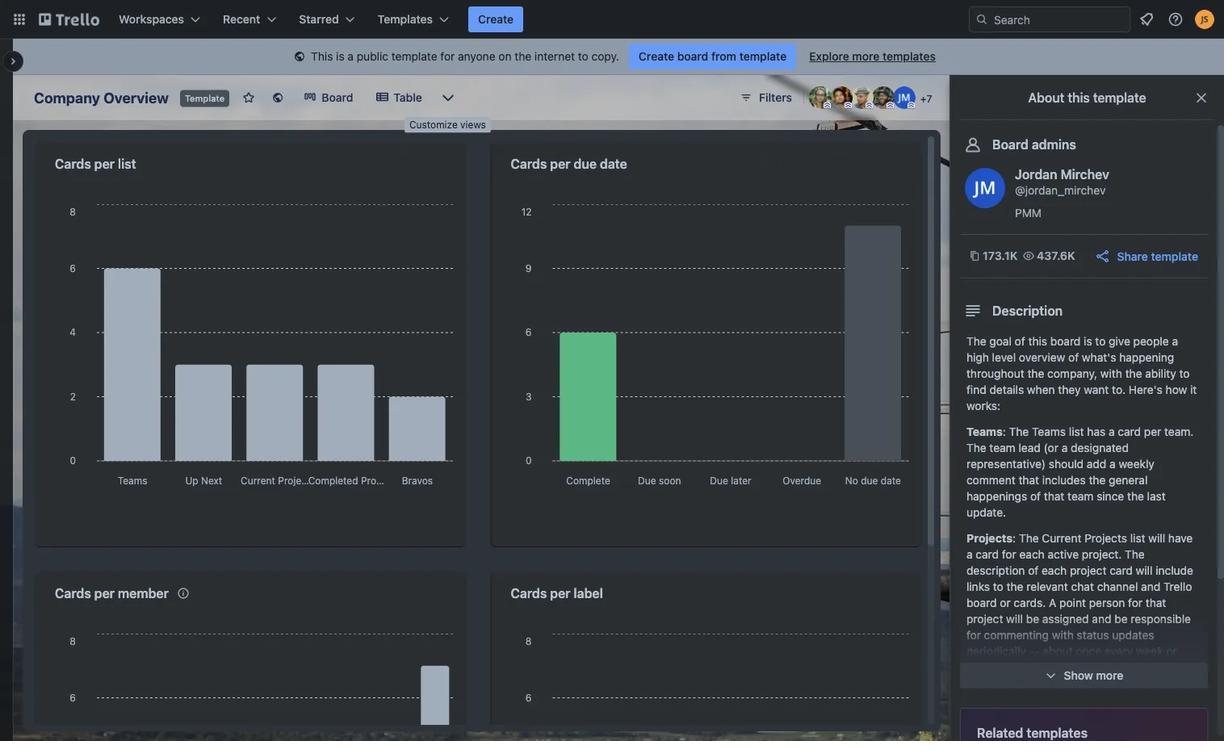 Task type: locate. For each thing, give the bounding box(es) containing it.
board up jordan
[[992, 137, 1029, 152]]

a right the add
[[1110, 457, 1116, 471]]

team down includes
[[1068, 490, 1094, 503]]

card
[[1113, 677, 1138, 690]]

per left team.
[[1144, 425, 1161, 438]]

board inside : the current projects list will have a card for each active project. the description of each project card will include links to the relevant chat channel and trello board or cards. a point person for that project will be assigned and be responsible for commenting with status updates periodically -- about once every week or two. if the project is blocked, they just won't comment. the magic of the card aging power-up will help us see when things stall out for whatever reason. as projects finish up, they'll move over to past pr
[[967, 596, 997, 610]]

label
[[574, 586, 603, 601]]

2 horizontal spatial list
[[1130, 532, 1145, 545]]

board down this
[[322, 91, 353, 104]]

copy.
[[592, 50, 619, 63]]

give
[[1109, 335, 1130, 348]]

that down includes
[[1044, 490, 1065, 503]]

0 vertical spatial is
[[336, 50, 345, 63]]

0 vertical spatial more
[[852, 50, 880, 63]]

a inside : the current projects list will have a card for each active project. the description of each project card will include links to the relevant chat channel and trello board or cards. a point person for that project will be assigned and be responsible for commenting with status updates periodically -- about once every week or two. if the project is blocked, they just won't comment. the magic of the card aging power-up will help us see when things stall out for whatever reason. as projects finish up, they'll move over to past pr
[[967, 548, 973, 561]]

show more
[[1064, 669, 1124, 682]]

when
[[1027, 383, 1055, 396], [1104, 693, 1132, 707]]

or up the won't
[[1166, 645, 1177, 658]]

be up "updates"
[[1115, 612, 1128, 626]]

the down general
[[1127, 490, 1144, 503]]

: inside : the teams list has a card per team. the team lead (or a designated representative) should add a weekly comment that includes the general happenings of that team since the last update.
[[1003, 425, 1006, 438]]

1 vertical spatial is
[[1084, 335, 1092, 348]]

the up high
[[967, 335, 986, 348]]

links
[[967, 580, 990, 593]]

to
[[578, 50, 588, 63], [1095, 335, 1106, 348], [1179, 367, 1190, 380], [993, 580, 1004, 593], [1077, 726, 1088, 739]]

1 vertical spatial :
[[1013, 532, 1016, 545]]

0 horizontal spatial they
[[1058, 383, 1081, 396]]

0 horizontal spatial when
[[1027, 383, 1055, 396]]

173.1k
[[983, 249, 1018, 262]]

a right the 'people'
[[1172, 335, 1178, 348]]

up,
[[967, 726, 983, 739]]

the down blocked,
[[1093, 677, 1110, 690]]

when down overview at the right of the page
[[1027, 383, 1055, 396]]

card up description
[[976, 548, 999, 561]]

0 horizontal spatial jordan mirchev (jordan_mirchev) image
[[893, 86, 916, 109]]

the right project.
[[1125, 548, 1145, 561]]

2 teams from the left
[[1032, 425, 1066, 438]]

update.
[[967, 506, 1006, 519]]

to left 'copy.' at the top of page
[[578, 50, 588, 63]]

this member is an admin of this workspace. image left chris temperson (christemperson) "image"
[[824, 102, 831, 109]]

over
[[1052, 726, 1074, 739]]

2 horizontal spatial project
[[1070, 564, 1107, 577]]

this member is an admin of this workspace. image for amy freiderson (amyfreiderson) image
[[824, 102, 831, 109]]

list left have
[[1130, 532, 1145, 545]]

goal
[[990, 335, 1012, 348]]

jordan mirchev (jordan_mirchev) image left 'pmm'
[[965, 168, 1005, 208]]

1 vertical spatial list
[[1069, 425, 1084, 438]]

the down the add
[[1089, 474, 1106, 487]]

2 horizontal spatial is
[[1084, 335, 1092, 348]]

cards left member
[[55, 586, 91, 601]]

- left about
[[1035, 645, 1040, 658]]

john opherson (johnopherson) image
[[872, 86, 895, 109]]

lead
[[1019, 441, 1041, 455]]

the up the lead
[[1009, 425, 1029, 438]]

template
[[391, 50, 437, 63], [739, 50, 787, 63], [1093, 90, 1146, 105], [1151, 250, 1198, 263]]

1 this member is an admin of this workspace. image from the left
[[824, 102, 831, 109]]

0 vertical spatial list
[[118, 156, 136, 172]]

each left active
[[1019, 548, 1045, 561]]

cards for cards per list
[[55, 156, 91, 172]]

0 horizontal spatial that
[[1019, 474, 1039, 487]]

1 vertical spatial when
[[1104, 693, 1132, 707]]

list left has
[[1069, 425, 1084, 438]]

description
[[967, 564, 1025, 577]]

0 horizontal spatial this member is an admin of this workspace. image
[[824, 102, 831, 109]]

with
[[1100, 367, 1122, 380], [1052, 629, 1074, 642]]

create button
[[468, 6, 523, 32]]

1 horizontal spatial this
[[1068, 90, 1090, 105]]

they up card
[[1120, 661, 1143, 674]]

a
[[348, 50, 354, 63], [1172, 335, 1178, 348], [1109, 425, 1115, 438], [1062, 441, 1068, 455], [1110, 457, 1116, 471], [967, 548, 973, 561]]

1 horizontal spatial when
[[1104, 693, 1132, 707]]

project
[[1070, 564, 1107, 577], [967, 612, 1003, 626], [1022, 661, 1058, 674]]

a up description
[[967, 548, 973, 561]]

card up the channel
[[1110, 564, 1133, 577]]

templates button
[[368, 6, 459, 32]]

1 vertical spatial create
[[639, 50, 674, 63]]

template right from at the right of page
[[739, 50, 787, 63]]

per for cards per label
[[550, 586, 571, 601]]

0 vertical spatial create
[[478, 13, 514, 26]]

includes
[[1042, 474, 1086, 487]]

per left the label
[[550, 586, 571, 601]]

cards.
[[1014, 596, 1046, 610]]

recent button
[[213, 6, 286, 32]]

0 horizontal spatial create
[[478, 13, 514, 26]]

2 vertical spatial board
[[967, 596, 997, 610]]

sm image
[[292, 49, 308, 65]]

team
[[990, 441, 1016, 455], [1068, 490, 1094, 503]]

jordan mirchev (jordan_mirchev) image
[[893, 86, 916, 109], [965, 168, 1005, 208]]

will left include
[[1136, 564, 1153, 577]]

0 vertical spatial with
[[1100, 367, 1122, 380]]

1 horizontal spatial and
[[1141, 580, 1160, 593]]

1 vertical spatial team
[[1068, 490, 1094, 503]]

about
[[1028, 90, 1065, 105]]

and
[[1141, 580, 1160, 593], [1092, 612, 1111, 626]]

see
[[1082, 693, 1101, 707]]

whatever
[[1004, 709, 1052, 723]]

project down about
[[1022, 661, 1058, 674]]

template down templates 'dropdown button'
[[391, 50, 437, 63]]

1 horizontal spatial that
[[1044, 490, 1065, 503]]

project up chat
[[1070, 564, 1107, 577]]

project down links
[[967, 612, 1003, 626]]

: for teams
[[1003, 425, 1006, 438]]

templates down "reason."
[[1027, 726, 1088, 741]]

0 horizontal spatial templates
[[883, 50, 936, 63]]

per left due
[[550, 156, 571, 172]]

0 vertical spatial templates
[[883, 50, 936, 63]]

finish
[[1158, 709, 1186, 723]]

projects inside : the current projects list will have a card for each active project. the description of each project card will include links to the relevant chat channel and trello board or cards. a point person for that project will be assigned and be responsible for commenting with status updates periodically -- about once every week or two. if the project is blocked, they just won't comment. the magic of the card aging power-up will help us see when things stall out for whatever reason. as projects finish up, they'll move over to past pr
[[1085, 532, 1127, 545]]

anyone
[[458, 50, 495, 63]]

to down description
[[993, 580, 1004, 593]]

this member is an admin of this workspace. image for chris temperson (christemperson) "image"
[[866, 102, 873, 109]]

1 vertical spatial or
[[1166, 645, 1177, 658]]

board inside the goal of this board is to give people a high level overview of what's happening throughout the company, with the ability to find details when they want to. here's how it works:
[[1050, 335, 1081, 348]]

happenings
[[967, 490, 1027, 503]]

public
[[357, 50, 388, 63]]

customize views image
[[440, 90, 456, 106]]

the
[[967, 335, 986, 348], [1009, 425, 1029, 438], [967, 441, 986, 455], [1019, 532, 1039, 545], [1125, 548, 1145, 561], [1022, 677, 1042, 690]]

template right about
[[1093, 90, 1146, 105]]

1 horizontal spatial teams
[[1032, 425, 1066, 438]]

general
[[1109, 474, 1148, 487]]

this up overview at the right of the page
[[1028, 335, 1047, 348]]

of up relevant
[[1028, 564, 1039, 577]]

admins
[[1032, 137, 1076, 152]]

they inside the goal of this board is to give people a high level overview of what's happening throughout the company, with the ability to find details when they want to. here's how it works:
[[1058, 383, 1081, 396]]

1 horizontal spatial is
[[1061, 661, 1070, 674]]

here's
[[1129, 383, 1163, 396]]

and down person
[[1092, 612, 1111, 626]]

be down cards.
[[1026, 612, 1039, 626]]

1 horizontal spatial projects
[[1085, 532, 1127, 545]]

board down links
[[967, 596, 997, 610]]

- down commenting
[[1029, 645, 1035, 658]]

2 horizontal spatial board
[[1050, 335, 1081, 348]]

1 vertical spatial board
[[1050, 335, 1081, 348]]

Board name text field
[[26, 85, 177, 111]]

or
[[1000, 596, 1011, 610], [1166, 645, 1177, 658]]

recent
[[223, 13, 260, 26]]

this member is an admin of this workspace. image
[[824, 102, 831, 109], [845, 102, 852, 109], [866, 102, 873, 109]]

2 vertical spatial list
[[1130, 532, 1145, 545]]

1 horizontal spatial project
[[1022, 661, 1058, 674]]

2 this member is an admin of this workspace. image from the left
[[845, 102, 852, 109]]

they
[[1058, 383, 1081, 396], [1120, 661, 1143, 674]]

more
[[852, 50, 880, 63], [1096, 669, 1124, 682]]

0 horizontal spatial or
[[1000, 596, 1011, 610]]

how
[[1166, 383, 1187, 396]]

each up relevant
[[1042, 564, 1067, 577]]

per inside : the teams list has a card per team. the team lead (or a designated representative) should add a weekly comment that includes the general happenings of that team since the last update.
[[1144, 425, 1161, 438]]

ability
[[1145, 367, 1176, 380]]

more right explore
[[852, 50, 880, 63]]

1 horizontal spatial team
[[1068, 490, 1094, 503]]

1 horizontal spatial more
[[1096, 669, 1124, 682]]

more inside button
[[1096, 669, 1124, 682]]

create inside button
[[478, 13, 514, 26]]

andre gorte (andregorte) image
[[830, 86, 853, 109]]

1 vertical spatial project
[[967, 612, 1003, 626]]

list down overview
[[118, 156, 136, 172]]

0 horizontal spatial and
[[1092, 612, 1111, 626]]

1 horizontal spatial create
[[639, 50, 674, 63]]

: inside : the current projects list will have a card for each active project. the description of each project card will include links to the relevant chat channel and trello board or cards. a point person for that project will be assigned and be responsible for commenting with status updates periodically -- about once every week or two. if the project is blocked, they just won't comment. the magic of the card aging power-up will help us see when things stall out for whatever reason. as projects finish up, they'll move over to past pr
[[1013, 532, 1016, 545]]

0 horizontal spatial is
[[336, 50, 345, 63]]

magic
[[1045, 677, 1076, 690]]

0 vertical spatial board
[[322, 91, 353, 104]]

1 horizontal spatial this member is an admin of this workspace. image
[[845, 102, 852, 109]]

1 horizontal spatial list
[[1069, 425, 1084, 438]]

per down company overview text box
[[94, 156, 115, 172]]

1 vertical spatial more
[[1096, 669, 1124, 682]]

2 vertical spatial card
[[1110, 564, 1133, 577]]

customize
[[409, 119, 458, 130]]

projects
[[967, 532, 1013, 545], [1085, 532, 1127, 545]]

create for create
[[478, 13, 514, 26]]

cards left the label
[[511, 586, 547, 601]]

2 vertical spatial that
[[1146, 596, 1166, 610]]

share
[[1117, 250, 1148, 263]]

list
[[118, 156, 136, 172], [1069, 425, 1084, 438], [1130, 532, 1145, 545]]

projects up project.
[[1085, 532, 1127, 545]]

1 horizontal spatial with
[[1100, 367, 1122, 380]]

share template button
[[1095, 248, 1198, 265]]

@jordan_mirchev
[[1015, 184, 1106, 197]]

1 vertical spatial this
[[1028, 335, 1047, 348]]

is up "magic" on the bottom right of the page
[[1061, 661, 1070, 674]]

teams up (or
[[1032, 425, 1066, 438]]

they'll
[[986, 726, 1017, 739]]

templates
[[883, 50, 936, 63], [1027, 726, 1088, 741]]

1 vertical spatial board
[[992, 137, 1029, 152]]

about
[[1043, 645, 1073, 658]]

1 horizontal spatial be
[[1115, 612, 1128, 626]]

0 vertical spatial project
[[1070, 564, 1107, 577]]

1 horizontal spatial :
[[1013, 532, 1016, 545]]

internet
[[534, 50, 575, 63]]

2 vertical spatial project
[[1022, 661, 1058, 674]]

board up overview at the right of the page
[[1050, 335, 1081, 348]]

1 horizontal spatial they
[[1120, 661, 1143, 674]]

1 vertical spatial they
[[1120, 661, 1143, 674]]

0 vertical spatial and
[[1141, 580, 1160, 593]]

member
[[118, 586, 169, 601]]

or left cards.
[[1000, 596, 1011, 610]]

0 vertical spatial when
[[1027, 383, 1055, 396]]

the up cards.
[[1007, 580, 1023, 593]]

the inside the goal of this board is to give people a high level overview of what's happening throughout the company, with the ability to find details when they want to. here's how it works:
[[967, 335, 986, 348]]

they down company,
[[1058, 383, 1081, 396]]

that
[[1019, 474, 1039, 487], [1044, 490, 1065, 503], [1146, 596, 1166, 610]]

more for show
[[1096, 669, 1124, 682]]

this
[[311, 50, 333, 63]]

0 vertical spatial they
[[1058, 383, 1081, 396]]

card right has
[[1118, 425, 1141, 438]]

jordan mirchev (jordan_mirchev) image left +
[[893, 86, 916, 109]]

1 be from the left
[[1026, 612, 1039, 626]]

2 horizontal spatial this member is an admin of this workspace. image
[[866, 102, 873, 109]]

0 vertical spatial team
[[990, 441, 1016, 455]]

what's
[[1082, 351, 1116, 364]]

card inside : the teams list has a card per team. the team lead (or a designated representative) should add a weekly comment that includes the general happenings of that team since the last update.
[[1118, 425, 1141, 438]]

of right happenings
[[1030, 490, 1041, 503]]

per for cards per due date
[[550, 156, 571, 172]]

related templates
[[977, 726, 1088, 741]]

of
[[1015, 335, 1025, 348], [1068, 351, 1079, 364], [1030, 490, 1041, 503], [1028, 564, 1039, 577], [1079, 677, 1090, 690]]

to up how
[[1179, 367, 1190, 380]]

last
[[1147, 490, 1166, 503]]

0 horizontal spatial board
[[322, 91, 353, 104]]

chat
[[1071, 580, 1094, 593]]

is right this
[[336, 50, 345, 63]]

company overview
[[34, 89, 169, 106]]

0 vertical spatial card
[[1118, 425, 1141, 438]]

0 horizontal spatial with
[[1052, 629, 1074, 642]]

create right 'copy.' at the top of page
[[639, 50, 674, 63]]

create board from template link
[[629, 44, 796, 69]]

a right has
[[1109, 425, 1115, 438]]

cards left due
[[511, 156, 547, 172]]

works:
[[967, 399, 1001, 413]]

commenting
[[984, 629, 1049, 642]]

cards down company
[[55, 156, 91, 172]]

0 horizontal spatial projects
[[967, 532, 1013, 545]]

create up on
[[478, 13, 514, 26]]

2 vertical spatial is
[[1061, 661, 1070, 674]]

is inside : the current projects list will have a card for each active project. the description of each project card will include links to the relevant chat channel and trello board or cards. a point person for that project will be assigned and be responsible for commenting with status updates periodically -- about once every week or two. if the project is blocked, they just won't comment. the magic of the card aging power-up will help us see when things stall out for whatever reason. as projects finish up, they'll move over to past pr
[[1061, 661, 1070, 674]]

Search field
[[988, 7, 1130, 31]]

of up see
[[1079, 677, 1090, 690]]

primary element
[[0, 0, 1224, 39]]

the down overview at the right of the page
[[1027, 367, 1044, 380]]

open information menu image
[[1168, 11, 1184, 27]]

1 vertical spatial that
[[1044, 490, 1065, 503]]

1 horizontal spatial templates
[[1027, 726, 1088, 741]]

table
[[394, 91, 422, 104]]

3 this member is an admin of this workspace. image from the left
[[866, 102, 873, 109]]

0 horizontal spatial :
[[1003, 425, 1006, 438]]

per left member
[[94, 586, 115, 601]]

workspaces button
[[109, 6, 210, 32]]

responsible
[[1131, 612, 1191, 626]]

0 horizontal spatial more
[[852, 50, 880, 63]]

of up company,
[[1068, 351, 1079, 364]]

pmm
[[1015, 206, 1042, 220]]

the left current
[[1019, 532, 1039, 545]]

will up commenting
[[1006, 612, 1023, 626]]

for up they'll
[[987, 709, 1001, 723]]

is up what's on the right
[[1084, 335, 1092, 348]]

that up responsible
[[1146, 596, 1166, 610]]

1 vertical spatial each
[[1042, 564, 1067, 577]]

0 vertical spatial :
[[1003, 425, 1006, 438]]

team up the representative)
[[990, 441, 1016, 455]]

cards per label
[[511, 586, 603, 601]]

to down "reason."
[[1077, 726, 1088, 739]]

1 vertical spatial with
[[1052, 629, 1074, 642]]

1 horizontal spatial board
[[967, 596, 997, 610]]

2 projects from the left
[[1085, 532, 1127, 545]]

and left trello
[[1141, 580, 1160, 593]]

search image
[[975, 13, 988, 26]]

0 horizontal spatial be
[[1026, 612, 1039, 626]]

help
[[1041, 693, 1064, 707]]

that down the representative)
[[1019, 474, 1039, 487]]

2 horizontal spatial that
[[1146, 596, 1166, 610]]

more down every
[[1096, 669, 1124, 682]]

1 vertical spatial jordan mirchev (jordan_mirchev) image
[[965, 168, 1005, 208]]

a inside the goal of this board is to give people a high level overview of what's happening throughout the company, with the ability to find details when they want to. here's how it works:
[[1172, 335, 1178, 348]]

templates
[[378, 13, 433, 26]]

just
[[1146, 661, 1165, 674]]

0 vertical spatial jordan mirchev (jordan_mirchev) image
[[893, 86, 916, 109]]

1 horizontal spatial jordan mirchev (jordan_mirchev) image
[[965, 168, 1005, 208]]

: up description
[[1013, 532, 1016, 545]]

0 horizontal spatial board
[[677, 50, 708, 63]]

1 vertical spatial card
[[976, 548, 999, 561]]

board left from at the right of page
[[677, 50, 708, 63]]

0 horizontal spatial this
[[1028, 335, 1047, 348]]

0 horizontal spatial teams
[[967, 425, 1003, 438]]

the up here's
[[1125, 367, 1142, 380]]

projects down update.
[[967, 532, 1013, 545]]

: up the representative)
[[1003, 425, 1006, 438]]

this member is an admin of this workspace. image right amy freiderson (amyfreiderson) image
[[845, 102, 852, 109]]

when down card
[[1104, 693, 1132, 707]]

stall
[[1170, 693, 1191, 707]]

the right on
[[515, 50, 531, 63]]

template right share
[[1151, 250, 1198, 263]]

1 - from the left
[[1029, 645, 1035, 658]]

1 horizontal spatial or
[[1166, 645, 1177, 658]]

1 horizontal spatial board
[[992, 137, 1029, 152]]



Task type: vqa. For each thing, say whether or not it's contained in the screenshot.
middle list
yes



Task type: describe. For each thing, give the bounding box(es) containing it.
: the current projects list will have a card for each active project. the description of each project card will include links to the relevant chat channel and trello board or cards. a point person for that project will be assigned and be responsible for commenting with status updates periodically -- about once every week or two. if the project is blocked, they just won't comment. the magic of the card aging power-up will help us see when things stall out for whatever reason. as projects finish up, they'll move over to past pr
[[967, 532, 1197, 741]]

the goal of this board is to give people a high level overview of what's happening throughout the company, with the ability to find details when they want to. here's how it works:
[[967, 335, 1197, 413]]

of inside : the teams list has a card per team. the team lead (or a designated representative) should add a weekly comment that includes the general happenings of that team since the last update.
[[1030, 490, 1041, 503]]

list inside : the teams list has a card per team. the team lead (or a designated representative) should add a weekly comment that includes the general happenings of that team since the last update.
[[1069, 425, 1084, 438]]

views
[[460, 119, 486, 130]]

public image
[[271, 91, 284, 104]]

this member is an admin of this board. image
[[908, 102, 915, 109]]

power-
[[967, 693, 1003, 707]]

relevant
[[1027, 580, 1068, 593]]

a left "public" on the left
[[348, 50, 354, 63]]

aging
[[1141, 677, 1171, 690]]

starred
[[299, 13, 339, 26]]

board link
[[294, 85, 363, 111]]

7
[[926, 93, 932, 104]]

description
[[992, 303, 1063, 319]]

is inside the goal of this board is to give people a high level overview of what's happening throughout the company, with the ability to find details when they want to. here's how it works:
[[1084, 335, 1092, 348]]

that inside : the current projects list will have a card for each active project. the description of each project card will include links to the relevant chat channel and trello board or cards. a point person for that project will be assigned and be responsible for commenting with status updates periodically -- about once every week or two. if the project is blocked, they just won't comment. the magic of the card aging power-up will help us see when things stall out for whatever reason. as projects finish up, they'll move over to past pr
[[1146, 596, 1166, 610]]

2 be from the left
[[1115, 612, 1128, 626]]

0 horizontal spatial list
[[118, 156, 136, 172]]

star or unstar board image
[[242, 91, 255, 104]]

two.
[[967, 661, 989, 674]]

active
[[1048, 548, 1079, 561]]

: the teams list has a card per team. the team lead (or a designated representative) should add a weekly comment that includes the general happenings of that team since the last update.
[[967, 425, 1194, 519]]

for up periodically
[[967, 629, 981, 642]]

team.
[[1164, 425, 1194, 438]]

company
[[34, 89, 100, 106]]

include
[[1156, 564, 1193, 577]]

explore more templates link
[[800, 44, 945, 69]]

with inside the goal of this board is to give people a high level overview of what's happening throughout the company, with the ability to find details when they want to. here's how it works:
[[1100, 367, 1122, 380]]

board admins
[[992, 137, 1076, 152]]

find
[[967, 383, 986, 396]]

list inside : the current projects list will have a card for each active project. the description of each project card will include links to the relevant chat channel and trello board or cards. a point person for that project will be assigned and be responsible for commenting with status updates periodically -- about once every week or two. if the project is blocked, they just won't comment. the magic of the card aging power-up will help us see when things stall out for whatever reason. as projects finish up, they'll move over to past pr
[[1130, 532, 1145, 545]]

people
[[1133, 335, 1169, 348]]

have
[[1168, 532, 1193, 545]]

to.
[[1112, 383, 1126, 396]]

if
[[992, 661, 999, 674]]

jordan mirchev link
[[1015, 167, 1109, 182]]

move
[[1021, 726, 1049, 739]]

cards per list
[[55, 156, 136, 172]]

mirchev
[[1061, 167, 1109, 182]]

of right goal
[[1015, 335, 1025, 348]]

the up the help
[[1022, 677, 1042, 690]]

0 horizontal spatial project
[[967, 612, 1003, 626]]

should
[[1049, 457, 1084, 471]]

things
[[1135, 693, 1167, 707]]

high
[[967, 351, 989, 364]]

share template
[[1117, 250, 1198, 263]]

board for board
[[322, 91, 353, 104]]

for up description
[[1002, 548, 1016, 561]]

0 vertical spatial board
[[677, 50, 708, 63]]

since
[[1097, 490, 1124, 503]]

filters button
[[735, 85, 797, 111]]

assigned
[[1042, 612, 1089, 626]]

the right if at the bottom right of the page
[[1002, 661, 1018, 674]]

cards for cards per due date
[[511, 156, 547, 172]]

1 vertical spatial templates
[[1027, 726, 1088, 741]]

to up what's on the right
[[1095, 335, 1106, 348]]

add
[[1087, 457, 1107, 471]]

cards per due date
[[511, 156, 627, 172]]

want
[[1084, 383, 1109, 396]]

point
[[1060, 596, 1086, 610]]

will up whatever
[[1022, 693, 1038, 707]]

current
[[1042, 532, 1082, 545]]

weekly
[[1119, 457, 1155, 471]]

level
[[992, 351, 1016, 364]]

cards for cards per member
[[55, 586, 91, 601]]

0 notifications image
[[1137, 10, 1156, 29]]

trello
[[1164, 580, 1192, 593]]

with inside : the current projects list will have a card for each active project. the description of each project card will include links to the relevant chat channel and trello board or cards. a point person for that project will be assigned and be responsible for commenting with status updates periodically -- about once every week or two. if the project is blocked, they just won't comment. the magic of the card aging power-up will help us see when things stall out for whatever reason. as projects finish up, they'll move over to past pr
[[1052, 629, 1074, 642]]

a right (or
[[1062, 441, 1068, 455]]

board for board admins
[[992, 137, 1029, 152]]

customize views tooltip
[[405, 117, 491, 133]]

back to home image
[[39, 6, 99, 32]]

per for cards per list
[[94, 156, 115, 172]]

0 vertical spatial this
[[1068, 90, 1090, 105]]

when inside : the current projects list will have a card for each active project. the description of each project card will include links to the relevant chat channel and trello board or cards. a point person for that project will be assigned and be responsible for commenting with status updates periodically -- about once every week or two. if the project is blocked, they just won't comment. the magic of the card aging power-up will help us see when things stall out for whatever reason. as projects finish up, they'll move over to past pr
[[1104, 693, 1132, 707]]

for left anyone in the top left of the page
[[440, 50, 455, 63]]

: for projects
[[1013, 532, 1016, 545]]

+ 7
[[920, 93, 932, 104]]

this member is an admin of this workspace. image for andre gorte (andregorte) image
[[845, 102, 852, 109]]

2 - from the left
[[1035, 645, 1040, 658]]

this member is an admin of this workspace. image
[[887, 102, 894, 109]]

teams inside : the teams list has a card per team. the team lead (or a designated representative) should add a weekly comment that includes the general happenings of that team since the last update.
[[1032, 425, 1066, 438]]

table link
[[366, 85, 432, 111]]

0 vertical spatial that
[[1019, 474, 1039, 487]]

reason.
[[1055, 709, 1093, 723]]

1 vertical spatial and
[[1092, 612, 1111, 626]]

related
[[977, 726, 1023, 741]]

jordan
[[1015, 167, 1057, 182]]

more for explore
[[852, 50, 880, 63]]

1 projects from the left
[[967, 532, 1013, 545]]

status
[[1077, 629, 1109, 642]]

projects
[[1113, 709, 1155, 723]]

per for cards per member
[[94, 586, 115, 601]]

0 horizontal spatial team
[[990, 441, 1016, 455]]

explore more templates
[[809, 50, 936, 63]]

this inside the goal of this board is to give people a high level overview of what's happening throughout the company, with the ability to find details when they want to. here's how it works:
[[1028, 335, 1047, 348]]

the up the representative)
[[967, 441, 986, 455]]

0 vertical spatial each
[[1019, 548, 1045, 561]]

for down the channel
[[1128, 596, 1143, 610]]

designated
[[1071, 441, 1129, 455]]

blocked,
[[1073, 661, 1117, 674]]

they inside : the current projects list will have a card for each active project. the description of each project card will include links to the relevant chat channel and trello board or cards. a point person for that project will be assigned and be responsible for commenting with status updates periodically -- about once every week or two. if the project is blocked, they just won't comment. the magic of the card aging power-up will help us see when things stall out for whatever reason. as projects finish up, they'll move over to past pr
[[1120, 661, 1143, 674]]

about this template
[[1028, 90, 1146, 105]]

throughout
[[967, 367, 1024, 380]]

workspaces
[[119, 13, 184, 26]]

(or
[[1044, 441, 1059, 455]]

filters
[[759, 91, 792, 104]]

template inside button
[[1151, 250, 1198, 263]]

once
[[1076, 645, 1102, 658]]

won't
[[1168, 661, 1197, 674]]

updates
[[1112, 629, 1154, 642]]

create for create board from template
[[639, 50, 674, 63]]

periodically
[[967, 645, 1026, 658]]

1 teams from the left
[[967, 425, 1003, 438]]

chris temperson (christemperson) image
[[851, 86, 874, 109]]

cards for cards per label
[[511, 586, 547, 601]]

due
[[574, 156, 597, 172]]

it
[[1190, 383, 1197, 396]]

as
[[1097, 709, 1110, 723]]

past
[[1091, 726, 1114, 739]]

amy freiderson (amyfreiderson) image
[[809, 86, 832, 109]]

week
[[1136, 645, 1163, 658]]

create board from template
[[639, 50, 787, 63]]

overview
[[1019, 351, 1065, 364]]

comment
[[967, 474, 1016, 487]]

john smith (johnsmith38824343) image
[[1195, 10, 1214, 29]]

0 vertical spatial or
[[1000, 596, 1011, 610]]

when inside the goal of this board is to give people a high level overview of what's happening throughout the company, with the ability to find details when they want to. here's how it works:
[[1027, 383, 1055, 396]]

+
[[920, 93, 926, 104]]

will left have
[[1148, 532, 1165, 545]]

details
[[990, 383, 1024, 396]]

jordan mirchev @jordan_mirchev
[[1015, 167, 1109, 197]]



